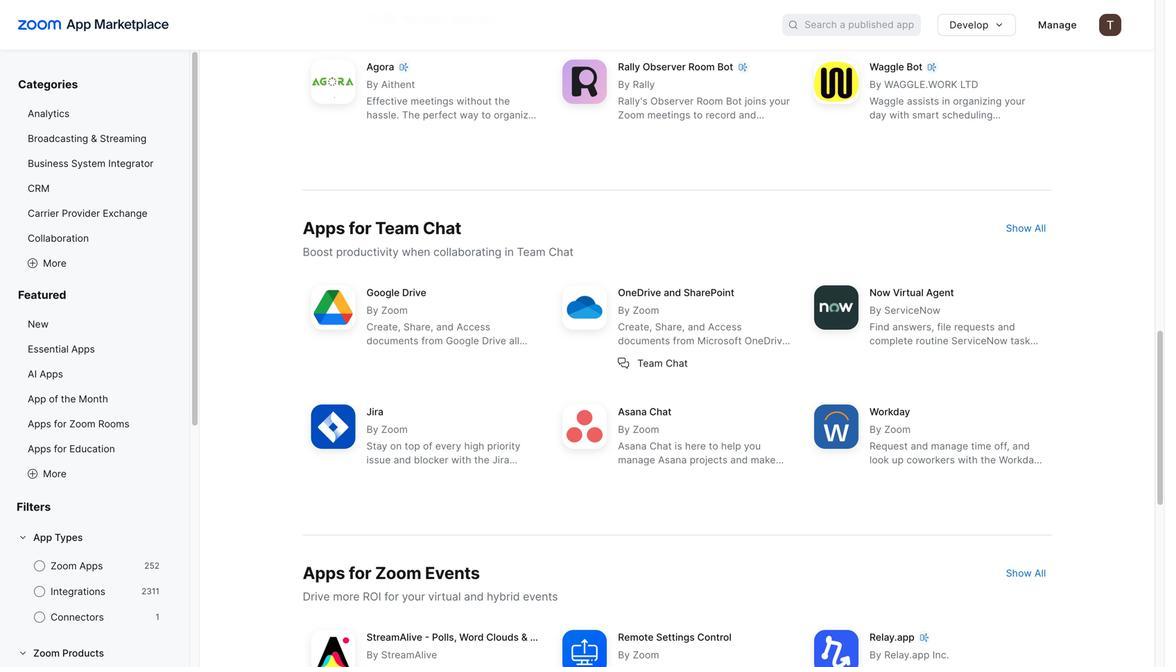 Task type: locate. For each thing, give the bounding box(es) containing it.
to up projects on the right of the page
[[709, 441, 718, 452]]

1 horizontal spatial &
[[521, 632, 528, 644]]

without down make
[[754, 468, 789, 480]]

1 show all button from the top
[[1000, 220, 1052, 237]]

for down up
[[890, 468, 903, 480]]

1 vertical spatial more
[[43, 468, 67, 480]]

show all button for apps for zoom events
[[1000, 565, 1052, 582]]

1 horizontal spatial drive
[[402, 287, 426, 299]]

1 vertical spatial of
[[49, 394, 58, 405]]

create, inside 'onedrive and sharepoint by zoom create, share, and access documents from microsoft onedrive and sharepoint all from within team'
[[618, 321, 652, 333]]

app
[[28, 394, 46, 405], [33, 532, 52, 544]]

0 horizontal spatial with
[[451, 454, 471, 466]]

0 horizontal spatial more
[[333, 591, 360, 604]]

0 horizontal spatial workday
[[869, 406, 910, 418]]

apps for zoom rooms link
[[17, 413, 173, 435]]

broadcasting & streaming
[[28, 133, 147, 145]]

1 horizontal spatial manage
[[931, 441, 968, 452]]

team
[[375, 218, 419, 239], [517, 245, 546, 259], [422, 349, 447, 361], [761, 349, 786, 361], [637, 358, 663, 370], [906, 468, 931, 480], [683, 482, 709, 494]]

within for find
[[869, 349, 898, 361]]

meetings up perfect
[[411, 95, 454, 107]]

jira by zoom stay on top of every high priority issue and blocker with the jira notifications app for zoom chat.
[[366, 406, 520, 480]]

jira up stay at the bottom of the page
[[366, 406, 383, 418]]

1 create, from the left
[[366, 321, 401, 333]]

0 horizontal spatial drive
[[303, 591, 330, 604]]

categories button
[[17, 78, 173, 103]]

0 horizontal spatial without
[[457, 95, 492, 107]]

and inside now virtual agent by servicenow find answers, file requests and complete routine servicenow tasks within chat.
[[998, 321, 1015, 333]]

zoom down types
[[51, 561, 77, 572]]

of down perfect
[[439, 123, 449, 135]]

waggle.work
[[884, 79, 957, 91]]

1 vertical spatial room
[[697, 95, 723, 107]]

2 create, from the left
[[618, 321, 652, 333]]

chat. inside workday by zoom request and manage time off, and look up coworkers with the workday app for team chat.
[[934, 468, 959, 480]]

broadcasting
[[28, 133, 88, 145]]

0 vertical spatial app
[[28, 394, 46, 405]]

1 horizontal spatial servicenow
[[951, 335, 1008, 347]]

0 horizontal spatial jira
[[366, 406, 383, 418]]

chat. down coworkers
[[934, 468, 959, 480]]

1 vertical spatial show all
[[1006, 568, 1046, 580]]

2 vertical spatial of
[[423, 441, 432, 452]]

1 vertical spatial more
[[333, 591, 360, 604]]

provider
[[62, 208, 100, 219]]

relay.app left inc.
[[884, 650, 930, 662]]

0 vertical spatial jira
[[366, 406, 383, 418]]

app left types
[[33, 532, 52, 544]]

1 vertical spatial &
[[521, 632, 528, 644]]

0 horizontal spatial &
[[91, 133, 97, 145]]

0 vertical spatial more
[[43, 258, 67, 269]]

for inside "link"
[[54, 419, 67, 430]]

asana chat by zoom asana chat is here to help you manage asana projects and make discussions more actionable without leaving zoom team chat.
[[618, 406, 789, 494]]

2 horizontal spatial of
[[439, 123, 449, 135]]

0 vertical spatial meetings
[[411, 95, 454, 107]]

chat inside google drive by zoom create, share, and access documents from google drive all from within team chat
[[450, 349, 472, 361]]

0 horizontal spatial app
[[429, 468, 446, 480]]

1 horizontal spatial with
[[958, 454, 978, 466]]

zoom up education
[[69, 419, 95, 430]]

spinner
[[530, 632, 566, 644]]

exchange
[[103, 208, 147, 219]]

to
[[481, 109, 491, 121], [693, 109, 703, 121], [693, 123, 702, 135], [709, 441, 718, 452]]

more
[[675, 468, 699, 480], [333, 591, 360, 604]]

with down time
[[958, 454, 978, 466]]

relay.app
[[869, 632, 915, 644], [884, 650, 930, 662]]

by inside remote settings control by zoom
[[618, 650, 630, 662]]

search a published app element
[[782, 14, 921, 36]]

your left virtual
[[402, 591, 425, 604]]

apps for education link
[[17, 438, 173, 460]]

within inside google drive by zoom create, share, and access documents from google drive all from within team chat
[[391, 349, 419, 361]]

1 vertical spatial asana
[[618, 441, 647, 452]]

1 horizontal spatial google
[[446, 335, 479, 347]]

2 horizontal spatial drive
[[482, 335, 506, 347]]

0 horizontal spatial manage
[[618, 454, 655, 466]]

show all
[[1006, 223, 1046, 234], [1006, 568, 1046, 580]]

microsoft
[[697, 335, 742, 347]]

to inside by aithent effective meetings without the hassle. the perfect way to organize and keep track of your meetings and meeting notes.
[[481, 109, 491, 121]]

& right clouds
[[521, 632, 528, 644]]

and inside by rally rally's observer room bot joins your zoom meetings to record and livestream calls to your team.
[[739, 109, 756, 121]]

zoom inside by rally rally's observer room bot joins your zoom meetings to record and livestream calls to your team.
[[618, 109, 644, 121]]

0 horizontal spatial servicenow
[[884, 305, 940, 316]]

zoom down high
[[465, 468, 491, 480]]

integrator
[[108, 158, 154, 170]]

1 horizontal spatial documents
[[618, 335, 670, 347]]

team inside asana chat by zoom asana chat is here to help you manage asana projects and make discussions more actionable without leaving zoom team chat.
[[683, 482, 709, 494]]

meetings down organize
[[475, 123, 518, 135]]

0 horizontal spatial of
[[49, 394, 58, 405]]

0 vertical spatial show all button
[[1000, 220, 1052, 237]]

show all for events
[[1006, 568, 1046, 580]]

help
[[721, 441, 741, 452]]

2 horizontal spatial within
[[869, 349, 898, 361]]

0 vertical spatial &
[[91, 133, 97, 145]]

workday up request
[[869, 406, 910, 418]]

zoom down rally's
[[618, 109, 644, 121]]

room up by rally rally's observer room bot joins your zoom meetings to record and livestream calls to your team.
[[688, 61, 715, 73]]

new
[[28, 319, 49, 330]]

for down "apps for zoom rooms"
[[54, 443, 67, 455]]

meetings up calls
[[647, 109, 690, 121]]

the down time
[[981, 454, 996, 466]]

manage up coworkers
[[931, 441, 968, 452]]

the
[[495, 95, 510, 107], [61, 394, 76, 405], [474, 454, 490, 466], [981, 454, 996, 466]]

by inside by rally rally's observer room bot joins your zoom meetings to record and livestream calls to your team.
[[618, 79, 630, 91]]

0 vertical spatial streamalive
[[366, 632, 422, 644]]

chat. down 'priority'
[[494, 468, 519, 480]]

asana up the discussions
[[618, 441, 647, 452]]

1 vertical spatial observer
[[650, 95, 694, 107]]

bot
[[717, 61, 733, 73], [907, 61, 922, 73], [726, 95, 742, 107]]

control
[[697, 632, 731, 644]]

you
[[744, 441, 761, 452]]

create, inside google drive by zoom create, share, and access documents from google drive all from within team chat
[[366, 321, 401, 333]]

chat.
[[494, 468, 519, 480], [934, 468, 959, 480], [712, 482, 737, 494]]

1 with from the left
[[451, 454, 471, 466]]

by inside by aithent effective meetings without the hassle. the perfect way to organize and keep track of your meetings and meeting notes.
[[366, 79, 378, 91]]

0 vertical spatial more
[[675, 468, 699, 480]]

when
[[402, 245, 430, 259]]

0 vertical spatial servicenow
[[884, 305, 940, 316]]

rooms
[[98, 419, 129, 430]]

events
[[425, 563, 480, 584]]

app for app of the month
[[28, 394, 46, 405]]

business system integrator
[[28, 158, 154, 170]]

the down high
[[474, 454, 490, 466]]

1 vertical spatial rally
[[633, 79, 655, 91]]

featured
[[18, 288, 66, 302]]

every
[[435, 441, 461, 452]]

manage
[[931, 441, 968, 452], [618, 454, 655, 466]]

zoom down remote
[[633, 650, 659, 662]]

zoom up on
[[381, 424, 408, 436]]

app down blocker
[[429, 468, 446, 480]]

more left roi
[[333, 591, 360, 604]]

1 vertical spatial jira
[[492, 454, 509, 466]]

1 vertical spatial all
[[692, 349, 703, 361]]

show all button for apps for team chat
[[1000, 220, 1052, 237]]

of inside the app of the month link
[[49, 394, 58, 405]]

for inside 'link'
[[54, 443, 67, 455]]

1 horizontal spatial jira
[[492, 454, 509, 466]]

and
[[739, 109, 756, 121], [366, 123, 384, 135], [521, 123, 538, 135], [664, 287, 681, 299], [436, 321, 454, 333], [688, 321, 705, 333], [998, 321, 1015, 333], [618, 349, 635, 361], [911, 441, 928, 452], [1012, 441, 1030, 452], [394, 454, 411, 466], [730, 454, 748, 466], [464, 591, 484, 604]]

apps inside 'link'
[[28, 443, 51, 455]]

0 vertical spatial google
[[366, 287, 400, 299]]

access inside google drive by zoom create, share, and access documents from google drive all from within team chat
[[457, 321, 490, 333]]

chat. inside jira by zoom stay on top of every high priority issue and blocker with the jira notifications app for zoom chat.
[[494, 468, 519, 480]]

0 vertical spatial asana
[[618, 406, 647, 418]]

1 horizontal spatial of
[[423, 441, 432, 452]]

2 show all button from the top
[[1000, 565, 1052, 582]]

for up roi
[[349, 563, 371, 584]]

of inside jira by zoom stay on top of every high priority issue and blocker with the jira notifications app for zoom chat.
[[423, 441, 432, 452]]

2 show all from the top
[[1006, 568, 1046, 580]]

servicenow down requests
[[951, 335, 1008, 347]]

month
[[79, 394, 108, 405]]

collaboration link
[[17, 227, 173, 250]]

of down ai apps
[[49, 394, 58, 405]]

zoom up team chat
[[633, 305, 659, 316]]

app down the 'ai'
[[28, 394, 46, 405]]

1 vertical spatial workday
[[999, 454, 1039, 466]]

0 horizontal spatial share,
[[404, 321, 433, 333]]

on
[[390, 441, 402, 452]]

actionable
[[702, 468, 751, 480]]

collaborating
[[433, 245, 502, 259]]

app inside workday by zoom request and manage time off, and look up coworkers with the workday app for team chat.
[[869, 468, 887, 480]]

1 vertical spatial drive
[[482, 335, 506, 347]]

2311
[[141, 587, 159, 597]]

with down high
[[451, 454, 471, 466]]

virtual
[[893, 287, 924, 299]]

1 share, from the left
[[404, 321, 433, 333]]

1 more from the top
[[43, 258, 67, 269]]

analytics
[[28, 108, 69, 120]]

your down way
[[451, 123, 472, 135]]

& inside streamalive - polls, word clouds & spinner wheels by streamalive
[[521, 632, 528, 644]]

app down "look"
[[869, 468, 887, 480]]

chat
[[423, 218, 461, 239], [549, 245, 574, 259], [450, 349, 472, 361], [666, 358, 688, 370], [649, 406, 671, 418], [650, 441, 672, 452]]

zoom up request
[[884, 424, 911, 436]]

app inside dropdown button
[[33, 532, 52, 544]]

google
[[366, 287, 400, 299], [446, 335, 479, 347]]

1 vertical spatial onedrive
[[745, 335, 788, 347]]

to right way
[[481, 109, 491, 121]]

0 vertical spatial show all
[[1006, 223, 1046, 234]]

0 horizontal spatial onedrive
[[618, 287, 661, 299]]

1 show all from the top
[[1006, 223, 1046, 234]]

zoom inside dropdown button
[[33, 648, 60, 660]]

1 horizontal spatial access
[[708, 321, 742, 333]]

& up business system integrator "link"
[[91, 133, 97, 145]]

more down projects on the right of the page
[[675, 468, 699, 480]]

streamalive left -
[[366, 632, 422, 644]]

1 vertical spatial meetings
[[647, 109, 690, 121]]

notes.
[[407, 137, 436, 149]]

3 within from the left
[[869, 349, 898, 361]]

keep
[[387, 123, 410, 135]]

1 vertical spatial all
[[1035, 568, 1046, 580]]

zoom inside remote settings control by zoom
[[633, 650, 659, 662]]

banner
[[0, 0, 1155, 50]]

high
[[464, 441, 484, 452]]

0 vertical spatial manage
[[931, 441, 968, 452]]

1 documents from the left
[[366, 335, 419, 347]]

all inside 'onedrive and sharepoint by zoom create, share, and access documents from microsoft onedrive and sharepoint all from within team'
[[692, 349, 703, 361]]

bot up by rally rally's observer room bot joins your zoom meetings to record and livestream calls to your team.
[[717, 61, 733, 73]]

1 horizontal spatial within
[[730, 349, 758, 361]]

team.
[[729, 123, 755, 135]]

your inside by aithent effective meetings without the hassle. the perfect way to organize and keep track of your meetings and meeting notes.
[[451, 123, 472, 135]]

up
[[892, 454, 904, 466]]

more
[[43, 258, 67, 269], [43, 468, 67, 480]]

in
[[505, 245, 514, 259]]

off,
[[994, 441, 1010, 452]]

for inside jira by zoom stay on top of every high priority issue and blocker with the jira notifications app for zoom chat.
[[449, 468, 462, 480]]

show all for chat
[[1006, 223, 1046, 234]]

connectors
[[51, 612, 104, 624]]

relay.app up by relay.app inc.
[[869, 632, 915, 644]]

zoom left products
[[33, 648, 60, 660]]

2 app from the left
[[869, 468, 887, 480]]

asana
[[618, 406, 647, 418], [618, 441, 647, 452], [658, 454, 687, 466]]

of up blocker
[[423, 441, 432, 452]]

observer up rally's
[[643, 61, 686, 73]]

1 horizontal spatial more
[[675, 468, 699, 480]]

servicenow
[[884, 305, 940, 316], [951, 335, 1008, 347]]

jira down 'priority'
[[492, 454, 509, 466]]

the inside workday by zoom request and manage time off, and look up coworkers with the workday app for team chat.
[[981, 454, 996, 466]]

0 vertical spatial relay.app
[[869, 632, 915, 644]]

2 show from the top
[[1006, 568, 1032, 580]]

asana down team chat
[[618, 406, 647, 418]]

all inside google drive by zoom create, share, and access documents from google drive all from within team chat
[[509, 335, 519, 347]]

more down apps for education
[[43, 468, 67, 480]]

2 share, from the left
[[655, 321, 685, 333]]

chat. down actionable
[[712, 482, 737, 494]]

2 documents from the left
[[618, 335, 670, 347]]

events
[[523, 591, 558, 604]]

more down 'collaboration'
[[43, 258, 67, 269]]

apps for zoom rooms
[[28, 419, 129, 430]]

drive
[[402, 287, 426, 299], [482, 335, 506, 347], [303, 591, 330, 604]]

bot up record
[[726, 95, 742, 107]]

for down app of the month
[[54, 419, 67, 430]]

new link
[[17, 313, 173, 336]]

0 vertical spatial observer
[[643, 61, 686, 73]]

1 vertical spatial servicenow
[[951, 335, 1008, 347]]

2 access from the left
[[708, 321, 742, 333]]

1 horizontal spatial without
[[754, 468, 789, 480]]

2 within from the left
[[730, 349, 758, 361]]

1 vertical spatial manage
[[618, 454, 655, 466]]

within for share,
[[391, 349, 419, 361]]

1 within from the left
[[391, 349, 419, 361]]

servicenow up answers,
[[884, 305, 940, 316]]

observer up calls
[[650, 95, 694, 107]]

discussions
[[618, 468, 673, 480]]

0 vertical spatial all
[[1035, 223, 1046, 234]]

2 more from the top
[[43, 468, 67, 480]]

observer
[[643, 61, 686, 73], [650, 95, 694, 107]]

the up organize
[[495, 95, 510, 107]]

zoom up the discussions
[[633, 424, 659, 436]]

1 horizontal spatial all
[[692, 349, 703, 361]]

with inside jira by zoom stay on top of every high priority issue and blocker with the jira notifications app for zoom chat.
[[451, 454, 471, 466]]

stay
[[366, 441, 387, 452]]

manage button
[[1027, 14, 1088, 36]]

within inside now virtual agent by servicenow find answers, file requests and complete routine servicenow tasks within chat.
[[869, 349, 898, 361]]

for
[[349, 218, 371, 239], [54, 419, 67, 430], [54, 443, 67, 455], [449, 468, 462, 480], [890, 468, 903, 480], [349, 563, 371, 584], [384, 591, 399, 604]]

0 vertical spatial drive
[[402, 287, 426, 299]]

0 vertical spatial room
[[688, 61, 715, 73]]

1 show from the top
[[1006, 223, 1032, 234]]

manage up the discussions
[[618, 454, 655, 466]]

word
[[459, 632, 484, 644]]

ltd
[[960, 79, 978, 91]]

0 horizontal spatial within
[[391, 349, 419, 361]]

wheels
[[568, 632, 603, 644]]

zoom down when at the left of page
[[381, 305, 408, 316]]

system
[[71, 158, 106, 170]]

projects
[[690, 454, 728, 466]]

1 access from the left
[[457, 321, 490, 333]]

0 horizontal spatial access
[[457, 321, 490, 333]]

1 horizontal spatial workday
[[999, 454, 1039, 466]]

asana down is
[[658, 454, 687, 466]]

1 horizontal spatial create,
[[618, 321, 652, 333]]

chat. inside asana chat by zoom asana chat is here to help you manage asana projects and make discussions more actionable without leaving zoom team chat.
[[712, 482, 737, 494]]

2 with from the left
[[958, 454, 978, 466]]

0 horizontal spatial meetings
[[411, 95, 454, 107]]

1 vertical spatial app
[[33, 532, 52, 544]]

zoom
[[618, 109, 644, 121], [381, 305, 408, 316], [633, 305, 659, 316], [69, 419, 95, 430], [381, 424, 408, 436], [633, 424, 659, 436], [884, 424, 911, 436], [465, 468, 491, 480], [654, 482, 681, 494], [51, 561, 77, 572], [375, 563, 421, 584], [33, 648, 60, 660], [633, 650, 659, 662]]

2 horizontal spatial chat.
[[934, 468, 959, 480]]

0 horizontal spatial documents
[[366, 335, 419, 347]]

2 horizontal spatial meetings
[[647, 109, 690, 121]]

documents inside 'onedrive and sharepoint by zoom create, share, and access documents from microsoft onedrive and sharepoint all from within team'
[[618, 335, 670, 347]]

settings
[[656, 632, 695, 644]]

2 all from the top
[[1035, 568, 1046, 580]]

0 vertical spatial all
[[509, 335, 519, 347]]

within inside 'onedrive and sharepoint by zoom create, share, and access documents from microsoft onedrive and sharepoint all from within team'
[[730, 349, 758, 361]]

team inside google drive by zoom create, share, and access documents from google drive all from within team chat
[[422, 349, 447, 361]]

1 horizontal spatial meetings
[[475, 123, 518, 135]]

workday
[[869, 406, 910, 418], [999, 454, 1039, 466]]

2 vertical spatial drive
[[303, 591, 330, 604]]

for down every
[[449, 468, 462, 480]]

1 all from the top
[[1035, 223, 1046, 234]]

Search text field
[[805, 15, 921, 35]]

with
[[451, 454, 471, 466], [958, 454, 978, 466]]

rally inside by rally rally's observer room bot joins your zoom meetings to record and livestream calls to your team.
[[633, 79, 655, 91]]

1 vertical spatial without
[[754, 468, 789, 480]]

meeting
[[366, 137, 404, 149]]

rally's
[[618, 95, 648, 107]]

without inside asana chat by zoom asana chat is here to help you manage asana projects and make discussions more actionable without leaving zoom team chat.
[[754, 468, 789, 480]]

1 app from the left
[[429, 468, 446, 480]]

agora
[[366, 61, 394, 73]]

by inside workday by zoom request and manage time off, and look up coworkers with the workday app for team chat.
[[869, 424, 881, 436]]

1 vertical spatial sharepoint
[[638, 349, 689, 361]]

1 vertical spatial show
[[1006, 568, 1032, 580]]

1 vertical spatial show all button
[[1000, 565, 1052, 582]]

issue
[[366, 454, 391, 466]]

streamalive down -
[[381, 650, 437, 662]]

1 horizontal spatial chat.
[[712, 482, 737, 494]]

0 vertical spatial show
[[1006, 223, 1032, 234]]

without up way
[[457, 95, 492, 107]]

workday down off,
[[999, 454, 1039, 466]]

room up record
[[697, 95, 723, 107]]

1 horizontal spatial app
[[869, 468, 887, 480]]

streaming
[[100, 133, 147, 145]]

apps inside "link"
[[28, 419, 51, 430]]

0 horizontal spatial all
[[509, 335, 519, 347]]

0 vertical spatial of
[[439, 123, 449, 135]]

0 horizontal spatial chat.
[[494, 468, 519, 480]]



Task type: vqa. For each thing, say whether or not it's contained in the screenshot.


Task type: describe. For each thing, give the bounding box(es) containing it.
priority
[[487, 441, 520, 452]]

here
[[685, 441, 706, 452]]

of inside by aithent effective meetings without the hassle. the perfect way to organize and keep track of your meetings and meeting notes.
[[439, 123, 449, 135]]

meetings inside by rally rally's observer room bot joins your zoom meetings to record and livestream calls to your team.
[[647, 109, 690, 121]]

boost productivity when collaborating in team chat
[[303, 245, 574, 259]]

zoom up roi
[[375, 563, 421, 584]]

observer inside by rally rally's observer room bot joins your zoom meetings to record and livestream calls to your team.
[[650, 95, 694, 107]]

team chat
[[637, 358, 688, 370]]

meetings, webinars
[[403, 13, 495, 24]]

more inside asana chat by zoom asana chat is here to help you manage asana projects and make discussions more actionable without leaving zoom team chat.
[[675, 468, 699, 480]]

2 vertical spatial asana
[[658, 454, 687, 466]]

0 vertical spatial rally
[[618, 61, 640, 73]]

app of the month link
[[17, 388, 173, 411]]

and inside jira by zoom stay on top of every high priority issue and blocker with the jira notifications app for zoom chat.
[[394, 454, 411, 466]]

make
[[751, 454, 776, 466]]

now virtual agent by servicenow find answers, file requests and complete routine servicenow tasks within chat.
[[869, 287, 1035, 361]]

room inside by rally rally's observer room bot joins your zoom meetings to record and livestream calls to your team.
[[697, 95, 723, 107]]

for inside workday by zoom request and manage time off, and look up coworkers with the workday app for team chat.
[[890, 468, 903, 480]]

carrier provider exchange
[[28, 208, 147, 219]]

calls
[[669, 123, 690, 135]]

filters
[[17, 501, 51, 514]]

develop
[[949, 19, 989, 31]]

waggle bot
[[869, 61, 922, 73]]

the inside jira by zoom stay on top of every high priority issue and blocker with the jira notifications app for zoom chat.
[[474, 454, 490, 466]]

share, inside google drive by zoom create, share, and access documents from google drive all from within team chat
[[404, 321, 433, 333]]

way
[[460, 109, 479, 121]]

zoom inside 'onedrive and sharepoint by zoom create, share, and access documents from microsoft onedrive and sharepoint all from within team'
[[633, 305, 659, 316]]

and inside asana chat by zoom asana chat is here to help you manage asana projects and make discussions more actionable without leaving zoom team chat.
[[730, 454, 748, 466]]

ai apps
[[28, 369, 63, 380]]

more for featured
[[43, 468, 67, 480]]

by relay.app inc.
[[869, 650, 949, 662]]

record
[[706, 109, 736, 121]]

develop button
[[938, 14, 1016, 36]]

clouds
[[486, 632, 519, 644]]

drive more roi for your virtual and hybrid events
[[303, 591, 558, 604]]

roi
[[363, 591, 381, 604]]

1 vertical spatial streamalive
[[381, 650, 437, 662]]

by inside google drive by zoom create, share, and access documents from google drive all from within team chat
[[366, 305, 378, 316]]

to left record
[[693, 109, 703, 121]]

business system integrator link
[[17, 153, 173, 175]]

0 vertical spatial workday
[[869, 406, 910, 418]]

bot inside by rally rally's observer room bot joins your zoom meetings to record and livestream calls to your team.
[[726, 95, 742, 107]]

the
[[402, 109, 420, 121]]

zoom down the discussions
[[654, 482, 681, 494]]

education
[[69, 443, 115, 455]]

all for apps for zoom events
[[1035, 568, 1046, 580]]

the left month
[[61, 394, 76, 405]]

team inside workday by zoom request and manage time off, and look up coworkers with the workday app for team chat.
[[906, 468, 931, 480]]

for up productivity
[[349, 218, 371, 239]]

bot up waggle.work
[[907, 61, 922, 73]]

team inside 'onedrive and sharepoint by zoom create, share, and access documents from microsoft onedrive and sharepoint all from within team'
[[761, 349, 786, 361]]

by inside now virtual agent by servicenow find answers, file requests and complete routine servicenow tasks within chat.
[[869, 305, 881, 316]]

by inside asana chat by zoom asana chat is here to help you manage asana projects and make discussions more actionable without leaving zoom team chat.
[[618, 424, 630, 436]]

252
[[144, 561, 159, 571]]

apps for zoom events
[[303, 563, 480, 584]]

carrier
[[28, 208, 59, 219]]

ai
[[28, 369, 37, 380]]

polls,
[[432, 632, 457, 644]]

documents inside google drive by zoom create, share, and access documents from google drive all from within team chat
[[366, 335, 419, 347]]

essential apps
[[28, 344, 95, 355]]

chat.
[[900, 349, 924, 361]]

ai apps link
[[17, 363, 173, 386]]

banner containing develop
[[0, 0, 1155, 50]]

blocker
[[414, 454, 449, 466]]

rally observer room bot
[[618, 61, 733, 73]]

all for apps for team chat
[[1035, 223, 1046, 234]]

0 horizontal spatial google
[[366, 287, 400, 299]]

manage inside asana chat by zoom asana chat is here to help you manage asana projects and make discussions more actionable without leaving zoom team chat.
[[618, 454, 655, 466]]

notifications
[[366, 468, 426, 480]]

carrier provider exchange link
[[17, 202, 173, 225]]

more for categories
[[43, 258, 67, 269]]

organize
[[494, 109, 534, 121]]

your right 'joins'
[[769, 95, 790, 107]]

categories
[[18, 78, 78, 91]]

app inside jira by zoom stay on top of every high priority issue and blocker with the jira notifications app for zoom chat.
[[429, 468, 446, 480]]

business
[[28, 158, 69, 170]]

by waggle.work ltd
[[869, 79, 978, 91]]

time
[[971, 441, 991, 452]]

to right calls
[[693, 123, 702, 135]]

is
[[675, 441, 682, 452]]

by inside jira by zoom stay on top of every high priority issue and blocker with the jira notifications app for zoom chat.
[[366, 424, 378, 436]]

1 horizontal spatial onedrive
[[745, 335, 788, 347]]

by inside streamalive - polls, word clouds & spinner wheels by streamalive
[[366, 650, 378, 662]]

requests
[[954, 321, 995, 333]]

top
[[405, 441, 420, 452]]

0 vertical spatial sharepoint
[[684, 287, 734, 299]]

app types button
[[17, 527, 173, 549]]

apps for team chat
[[303, 218, 461, 239]]

aithent
[[381, 79, 415, 91]]

1 vertical spatial relay.app
[[884, 650, 930, 662]]

zoom products
[[33, 648, 104, 660]]

workday by zoom request and manage time off, and look up coworkers with the workday app for team chat.
[[869, 406, 1039, 480]]

1 vertical spatial google
[[446, 335, 479, 347]]

analytics link
[[17, 103, 173, 125]]

show for apps for zoom events
[[1006, 568, 1032, 580]]

effective
[[366, 95, 408, 107]]

without inside by aithent effective meetings without the hassle. the perfect way to organize and keep track of your meetings and meeting notes.
[[457, 95, 492, 107]]

manage inside workday by zoom request and manage time off, and look up coworkers with the workday app for team chat.
[[931, 441, 968, 452]]

crm
[[28, 183, 50, 195]]

share, inside 'onedrive and sharepoint by zoom create, share, and access documents from microsoft onedrive and sharepoint all from within team'
[[655, 321, 685, 333]]

remote settings control by zoom
[[618, 632, 731, 662]]

show for apps for team chat
[[1006, 223, 1032, 234]]

by inside 'onedrive and sharepoint by zoom create, share, and access documents from microsoft onedrive and sharepoint all from within team'
[[618, 305, 630, 316]]

your down record
[[705, 123, 726, 135]]

integrations
[[51, 586, 105, 598]]

zoom apps
[[51, 561, 103, 572]]

hassle.
[[366, 109, 399, 121]]

hybrid
[[487, 591, 520, 604]]

with inside workday by zoom request and manage time off, and look up coworkers with the workday app for team chat.
[[958, 454, 978, 466]]

2 vertical spatial meetings
[[475, 123, 518, 135]]

virtual
[[428, 591, 461, 604]]

zoom inside workday by zoom request and manage time off, and look up coworkers with the workday app for team chat.
[[884, 424, 911, 436]]

crm link
[[17, 178, 173, 200]]

productivity
[[336, 245, 399, 259]]

the inside by aithent effective meetings without the hassle. the perfect way to organize and keep track of your meetings and meeting notes.
[[495, 95, 510, 107]]

for right roi
[[384, 591, 399, 604]]

zoom inside google drive by zoom create, share, and access documents from google drive all from within team chat
[[381, 305, 408, 316]]

routine
[[916, 335, 949, 347]]

track
[[412, 123, 436, 135]]

app for app types
[[33, 532, 52, 544]]

app of the month
[[28, 394, 108, 405]]

tasks
[[1010, 335, 1035, 347]]

to inside asana chat by zoom asana chat is here to help you manage asana projects and make discussions more actionable without leaving zoom team chat.
[[709, 441, 718, 452]]

leaving
[[618, 482, 651, 494]]

meetings,
[[403, 13, 449, 24]]

featured button
[[17, 288, 173, 313]]

access inside 'onedrive and sharepoint by zoom create, share, and access documents from microsoft onedrive and sharepoint all from within team'
[[708, 321, 742, 333]]

now
[[869, 287, 890, 299]]

and inside google drive by zoom create, share, and access documents from google drive all from within team chat
[[436, 321, 454, 333]]

remote
[[618, 632, 654, 644]]

request
[[869, 441, 908, 452]]

zoom inside "link"
[[69, 419, 95, 430]]

0 vertical spatial onedrive
[[618, 287, 661, 299]]

coworkers
[[906, 454, 955, 466]]

manage
[[1038, 19, 1077, 31]]



